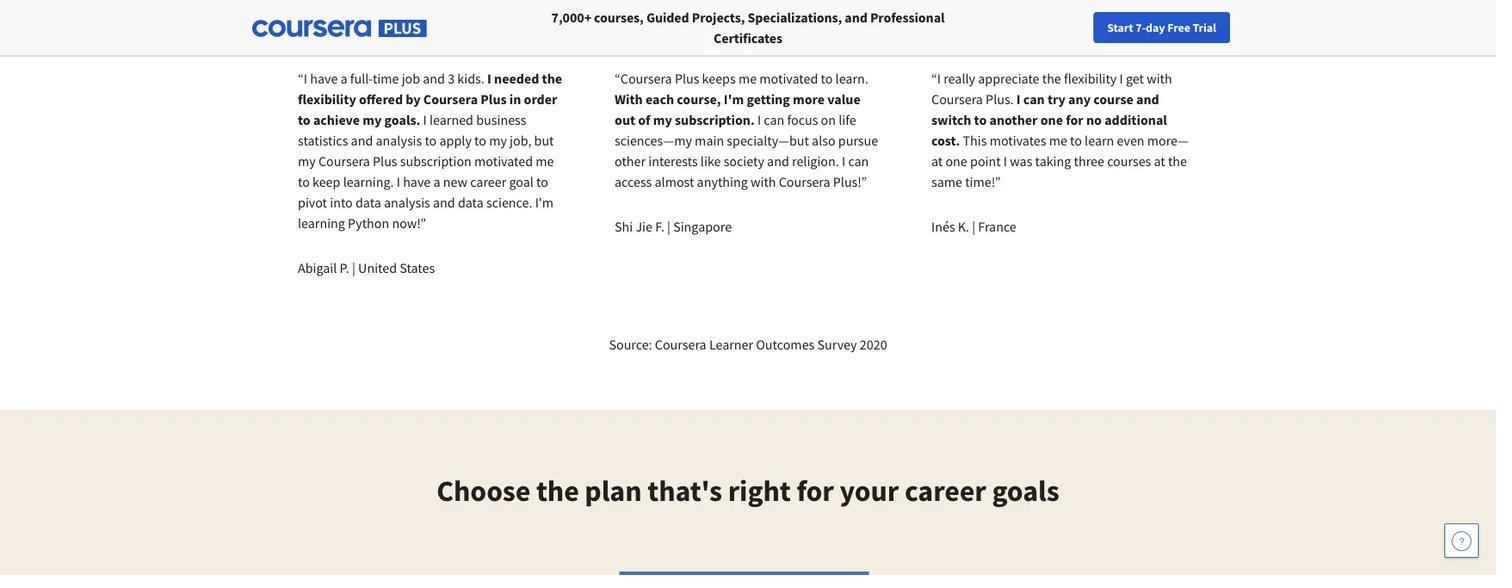 Task type: locate. For each thing, give the bounding box(es) containing it.
full-
[[350, 70, 373, 87]]

1 horizontal spatial motivated
[[760, 70, 818, 87]]

can down pursue
[[849, 152, 869, 170]]

learn.
[[836, 70, 869, 87]]

to up statistics
[[298, 111, 311, 128]]

0 horizontal spatial can
[[764, 111, 785, 128]]

0 vertical spatial have
[[310, 70, 338, 87]]

with
[[615, 90, 643, 108]]

your
[[1154, 20, 1177, 35], [840, 472, 899, 509]]

i left was
[[1004, 152, 1008, 170]]

kids.
[[458, 70, 485, 87]]

1 vertical spatial motivated
[[475, 152, 533, 170]]

0 vertical spatial analysis
[[376, 132, 422, 149]]

my down statistics
[[298, 152, 316, 170]]

analysis down goals. in the left of the page
[[376, 132, 422, 149]]

plus.
[[986, 90, 1014, 108]]

can down getting
[[764, 111, 785, 128]]

1 horizontal spatial have
[[403, 173, 431, 190]]

1 horizontal spatial i'm
[[724, 90, 744, 108]]

1 vertical spatial me
[[1049, 132, 1068, 149]]

and up additional
[[1137, 90, 1160, 108]]

for left no on the top of page
[[1066, 111, 1084, 128]]

career inside i learned business statistics and analysis to apply to my job, but my coursera plus subscription motivated me to keep learning. i have a new career goal to pivot into data analysis and data science. i'm learning python now!
[[470, 173, 507, 190]]

singapore
[[674, 218, 732, 235]]

can inside i can try any course and switch to another one for no additional cost.
[[1024, 90, 1045, 108]]

coursera inside i really appreciate the flexibility i get with coursera plus.
[[932, 90, 983, 108]]

data down new
[[458, 194, 484, 211]]

keep
[[313, 173, 341, 190]]

0 horizontal spatial data
[[356, 194, 381, 211]]

my down offered at the left top
[[363, 111, 382, 128]]

0 horizontal spatial |
[[352, 259, 356, 276]]

2 horizontal spatial plus
[[675, 70, 700, 87]]

2 data from the left
[[458, 194, 484, 211]]

0 vertical spatial with
[[1147, 70, 1173, 87]]

1 vertical spatial for
[[797, 472, 834, 509]]

free
[[1168, 20, 1191, 35]]

can for focus
[[764, 111, 785, 128]]

1 vertical spatial one
[[946, 152, 968, 170]]

i'm down keeps
[[724, 90, 744, 108]]

coursera right source:
[[655, 336, 707, 353]]

1 horizontal spatial a
[[434, 173, 440, 190]]

1 horizontal spatial me
[[739, 70, 757, 87]]

0 vertical spatial a
[[341, 70, 348, 87]]

can
[[1024, 90, 1045, 108], [764, 111, 785, 128], [849, 152, 869, 170]]

2 horizontal spatial me
[[1049, 132, 1068, 149]]

inés
[[932, 218, 955, 235]]

a left full-
[[341, 70, 348, 87]]

0 horizontal spatial with
[[751, 173, 776, 190]]

a left new
[[434, 173, 440, 190]]

7,000+
[[552, 9, 592, 26]]

0 vertical spatial for
[[1066, 111, 1084, 128]]

coursera down 3
[[424, 90, 478, 108]]

me down but
[[536, 152, 554, 170]]

0 horizontal spatial flexibility
[[298, 90, 356, 108]]

states
[[400, 259, 435, 276]]

to up "this"
[[974, 111, 987, 128]]

one up the same
[[946, 152, 968, 170]]

motivated up more
[[760, 70, 818, 87]]

and down the 'specialty—but'
[[767, 152, 789, 170]]

2 vertical spatial me
[[536, 152, 554, 170]]

| right k.
[[972, 218, 976, 235]]

the up order in the top of the page
[[542, 70, 562, 87]]

| right p.
[[352, 259, 356, 276]]

i right goals. in the left of the page
[[423, 111, 427, 128]]

with inside i really appreciate the flexibility i get with coursera plus.
[[1147, 70, 1173, 87]]

to right the apply
[[475, 132, 486, 149]]

have down subscription
[[403, 173, 431, 190]]

0 horizontal spatial at
[[932, 152, 943, 170]]

1 horizontal spatial one
[[1041, 111, 1063, 128]]

i inside i can try any course and switch to another one for no additional cost.
[[1017, 90, 1021, 108]]

professional
[[870, 9, 945, 26]]

1 horizontal spatial for
[[1066, 111, 1084, 128]]

me inside i learned business statistics and analysis to apply to my job, but my coursera plus subscription motivated me to keep learning. i have a new career goal to pivot into data analysis and data science. i'm learning python now!
[[536, 152, 554, 170]]

united
[[358, 259, 397, 276]]

1 vertical spatial career
[[905, 472, 987, 509]]

analysis up now!
[[384, 194, 430, 211]]

flexibility up any
[[1064, 70, 1117, 87]]

coursera up keep
[[319, 152, 370, 170]]

| for i learned business statistics and analysis to apply to my job, but my coursera plus subscription motivated me to keep learning. i have a new career goal to pivot into data analysis and data science. i'm learning python now!
[[352, 259, 356, 276]]

have inside i learned business statistics and analysis to apply to my job, but my coursera plus subscription motivated me to keep learning. i have a new career goal to pivot into data analysis and data science. i'm learning python now!
[[403, 173, 431, 190]]

one inside this motivates me to learn even more— at one point i was taking three courses at the same time!
[[946, 152, 968, 170]]

2 horizontal spatial can
[[1024, 90, 1045, 108]]

0 horizontal spatial motivated
[[475, 152, 533, 170]]

0 vertical spatial i'm
[[724, 90, 744, 108]]

projects,
[[692, 9, 745, 26]]

plus up learning. on the top
[[373, 152, 397, 170]]

statistics
[[298, 132, 348, 149]]

None search field
[[237, 11, 650, 45]]

career up science.
[[470, 173, 507, 190]]

data
[[356, 194, 381, 211], [458, 194, 484, 211]]

i left get at the top
[[1120, 70, 1124, 87]]

and inside i can focus on life sciences—my main specialty—but also pursue other interests like society and religion. i can access almost anything with coursera plus!
[[767, 152, 789, 170]]

plus up course,
[[675, 70, 700, 87]]

0 horizontal spatial a
[[341, 70, 348, 87]]

coursera down really
[[932, 90, 983, 108]]

at down more—
[[1154, 152, 1166, 170]]

other
[[615, 152, 646, 170]]

i'm right science.
[[535, 194, 554, 211]]

to left learn. at the top
[[821, 70, 833, 87]]

1 vertical spatial i'm
[[535, 194, 554, 211]]

learning
[[298, 214, 345, 232]]

0 horizontal spatial one
[[946, 152, 968, 170]]

career left goals
[[905, 472, 987, 509]]

2 vertical spatial plus
[[373, 152, 397, 170]]

flexibility inside i needed the flexibility offered by coursera plus in order to achieve my goals.
[[298, 90, 356, 108]]

flexibility up achieve
[[298, 90, 356, 108]]

abigail
[[298, 259, 337, 276]]

1 vertical spatial your
[[840, 472, 899, 509]]

data down learning. on the top
[[356, 194, 381, 211]]

1 horizontal spatial at
[[1154, 152, 1166, 170]]

science.
[[486, 194, 533, 211]]

1 horizontal spatial data
[[458, 194, 484, 211]]

choose
[[437, 472, 531, 509]]

coursera plus keeps me motivated to learn. with each course, i'm getting more value out of my subscription.
[[615, 70, 869, 128]]

motivated inside i learned business statistics and analysis to apply to my job, but my coursera plus subscription motivated me to keep learning. i have a new career goal to pivot into data analysis and data science. i'm learning python now!
[[475, 152, 533, 170]]

source:
[[609, 336, 652, 353]]

certificates
[[714, 29, 783, 46]]

job,
[[510, 132, 532, 149]]

find your new career
[[1129, 20, 1237, 35]]

with inside i can focus on life sciences—my main specialty—but also pursue other interests like society and religion. i can access almost anything with coursera plus!
[[751, 173, 776, 190]]

1 horizontal spatial |
[[667, 218, 671, 235]]

1 vertical spatial with
[[751, 173, 776, 190]]

0 horizontal spatial have
[[310, 70, 338, 87]]

0 vertical spatial your
[[1154, 20, 1177, 35]]

the inside this motivates me to learn even more— at one point i was taking three courses at the same time!
[[1168, 152, 1187, 170]]

value
[[828, 90, 861, 108]]

subscription.
[[675, 111, 755, 128]]

find your new career link
[[1121, 17, 1246, 39]]

course
[[1094, 90, 1134, 108]]

1 horizontal spatial with
[[1147, 70, 1173, 87]]

1 horizontal spatial flexibility
[[1064, 70, 1117, 87]]

me
[[739, 70, 757, 87], [1049, 132, 1068, 149], [536, 152, 554, 170]]

appreciate
[[978, 70, 1040, 87]]

0 vertical spatial one
[[1041, 111, 1063, 128]]

0 vertical spatial can
[[1024, 90, 1045, 108]]

i left full-
[[304, 70, 307, 87]]

1 vertical spatial plus
[[481, 90, 507, 108]]

with right get at the top
[[1147, 70, 1173, 87]]

one down try on the top right
[[1041, 111, 1063, 128]]

to up subscription
[[425, 132, 437, 149]]

i inside this motivates me to learn even more— at one point i was taking three courses at the same time!
[[1004, 152, 1008, 170]]

3
[[448, 70, 455, 87]]

at
[[932, 152, 943, 170], [1154, 152, 1166, 170]]

0 vertical spatial career
[[470, 173, 507, 190]]

i left really
[[938, 70, 941, 87]]

can left try on the top right
[[1024, 90, 1045, 108]]

0 vertical spatial motivated
[[760, 70, 818, 87]]

help center image
[[1452, 530, 1472, 551]]

1 horizontal spatial career
[[905, 472, 987, 509]]

coursera down "religion."
[[779, 173, 831, 190]]

1 horizontal spatial plus
[[481, 90, 507, 108]]

the left "plan"
[[536, 472, 579, 509]]

sciences—my
[[615, 132, 692, 149]]

have
[[310, 70, 338, 87], [403, 173, 431, 190]]

motivated inside coursera plus keeps me motivated to learn. with each course, i'm getting more value out of my subscription.
[[760, 70, 818, 87]]

and down achieve
[[351, 132, 373, 149]]

0 horizontal spatial i'm
[[535, 194, 554, 211]]

day
[[1146, 20, 1166, 35]]

new
[[443, 173, 468, 190]]

2 at from the left
[[1154, 152, 1166, 170]]

one inside i can try any course and switch to another one for no additional cost.
[[1041, 111, 1063, 128]]

specialty—but
[[727, 132, 809, 149]]

0 vertical spatial plus
[[675, 70, 700, 87]]

coursera inside i can focus on life sciences—my main specialty—but also pursue other interests like society and religion. i can access almost anything with coursera plus!
[[779, 173, 831, 190]]

with
[[1147, 70, 1173, 87], [751, 173, 776, 190]]

|
[[667, 218, 671, 235], [972, 218, 976, 235], [352, 259, 356, 276]]

try
[[1048, 90, 1066, 108]]

and
[[845, 9, 868, 26], [423, 70, 445, 87], [1137, 90, 1160, 108], [351, 132, 373, 149], [767, 152, 789, 170], [433, 194, 455, 211]]

have left full-
[[310, 70, 338, 87]]

0 vertical spatial me
[[739, 70, 757, 87]]

i right kids.
[[487, 70, 492, 87]]

life
[[839, 111, 857, 128]]

each
[[646, 90, 674, 108]]

cost.
[[932, 132, 960, 149]]

| right 'f.'
[[667, 218, 671, 235]]

plan
[[585, 472, 642, 509]]

the up try on the top right
[[1043, 70, 1062, 87]]

me up 'taking'
[[1049, 132, 1068, 149]]

0 vertical spatial flexibility
[[1064, 70, 1117, 87]]

coursera inside i learned business statistics and analysis to apply to my job, but my coursera plus subscription motivated me to keep learning. i have a new career goal to pivot into data analysis and data science. i'm learning python now!
[[319, 152, 370, 170]]

1 horizontal spatial your
[[1154, 20, 1177, 35]]

at down cost.
[[932, 152, 943, 170]]

and left the professional
[[845, 9, 868, 26]]

1 vertical spatial have
[[403, 173, 431, 190]]

to inside coursera plus keeps me motivated to learn. with each course, i'm getting more value out of my subscription.
[[821, 70, 833, 87]]

motivated down "job,"
[[475, 152, 533, 170]]

with down society
[[751, 173, 776, 190]]

plus left in
[[481, 90, 507, 108]]

learn
[[1085, 132, 1115, 149]]

1 vertical spatial flexibility
[[298, 90, 356, 108]]

i'm inside i learned business statistics and analysis to apply to my job, but my coursera plus subscription motivated me to keep learning. i have a new career goal to pivot into data analysis and data science. i'm learning python now!
[[535, 194, 554, 211]]

1 vertical spatial can
[[764, 111, 785, 128]]

1 vertical spatial analysis
[[384, 194, 430, 211]]

interests
[[649, 152, 698, 170]]

find
[[1129, 20, 1152, 35]]

0 horizontal spatial me
[[536, 152, 554, 170]]

to
[[821, 70, 833, 87], [298, 111, 311, 128], [974, 111, 987, 128], [425, 132, 437, 149], [475, 132, 486, 149], [1070, 132, 1082, 149], [298, 173, 310, 190], [536, 173, 548, 190]]

for right right
[[797, 472, 834, 509]]

7,000+ courses, guided projects, specializations, and professional certificates
[[552, 9, 945, 46]]

i inside i needed the flexibility offered by coursera plus in order to achieve my goals.
[[487, 70, 492, 87]]

any
[[1069, 90, 1091, 108]]

outcomes
[[756, 336, 815, 353]]

the down more—
[[1168, 152, 1187, 170]]

coursera up each
[[621, 70, 672, 87]]

by
[[406, 90, 421, 108]]

to up pivot
[[298, 173, 310, 190]]

order
[[524, 90, 558, 108]]

1 horizontal spatial can
[[849, 152, 869, 170]]

was
[[1010, 152, 1033, 170]]

0 horizontal spatial career
[[470, 173, 507, 190]]

i right plus. at the right top
[[1017, 90, 1021, 108]]

the
[[542, 70, 562, 87], [1043, 70, 1062, 87], [1168, 152, 1187, 170], [536, 472, 579, 509]]

me right keeps
[[739, 70, 757, 87]]

on
[[821, 111, 836, 128]]

0 horizontal spatial plus
[[373, 152, 397, 170]]

inés k. | france
[[932, 218, 1017, 235]]

2 horizontal spatial |
[[972, 218, 976, 235]]

the inside i really appreciate the flexibility i get with coursera plus.
[[1043, 70, 1062, 87]]

to left learn
[[1070, 132, 1082, 149]]

1 vertical spatial a
[[434, 173, 440, 190]]

and down new
[[433, 194, 455, 211]]

my right of
[[653, 111, 672, 128]]



Task type: describe. For each thing, give the bounding box(es) containing it.
i have a full-time job and 3 kids.
[[304, 70, 487, 87]]

focus
[[787, 111, 818, 128]]

right
[[728, 472, 791, 509]]

time!
[[965, 173, 995, 190]]

more—
[[1148, 132, 1189, 149]]

survey
[[818, 336, 857, 353]]

shi jie f. | singapore
[[615, 218, 732, 235]]

2020
[[860, 336, 887, 353]]

i needed the flexibility offered by coursera plus in order to achieve my goals.
[[298, 70, 562, 128]]

plus inside i needed the flexibility offered by coursera plus in order to achieve my goals.
[[481, 90, 507, 108]]

to inside this motivates me to learn even more— at one point i was taking three courses at the same time!
[[1070, 132, 1082, 149]]

that's
[[648, 472, 722, 509]]

even
[[1117, 132, 1145, 149]]

learner
[[709, 336, 753, 353]]

courses,
[[594, 9, 644, 26]]

learning.
[[343, 173, 394, 190]]

python
[[348, 214, 389, 232]]

no
[[1087, 111, 1102, 128]]

i can focus on life sciences—my main specialty—but also pursue other interests like society and religion. i can access almost anything with coursera plus!
[[615, 111, 879, 190]]

really
[[944, 70, 976, 87]]

religion.
[[792, 152, 839, 170]]

coursera inside i needed the flexibility offered by coursera plus in order to achieve my goals.
[[424, 90, 478, 108]]

me inside this motivates me to learn even more— at one point i was taking three courses at the same time!
[[1049, 132, 1068, 149]]

shi
[[615, 218, 633, 235]]

another
[[990, 111, 1038, 128]]

switch
[[932, 111, 972, 128]]

i right learning. on the top
[[397, 173, 400, 190]]

offered
[[359, 90, 403, 108]]

my inside i needed the flexibility offered by coursera plus in order to achieve my goals.
[[363, 111, 382, 128]]

p.
[[340, 259, 349, 276]]

society
[[724, 152, 765, 170]]

almost
[[655, 173, 694, 190]]

1 data from the left
[[356, 194, 381, 211]]

7-
[[1136, 20, 1146, 35]]

anything
[[697, 173, 748, 190]]

0 horizontal spatial for
[[797, 472, 834, 509]]

subscription
[[400, 152, 472, 170]]

trial
[[1193, 20, 1217, 35]]

abigail p. | united states
[[298, 259, 435, 276]]

three
[[1074, 152, 1105, 170]]

| for this motivates me to learn even more— at one point i was taking three courses at the same time!
[[972, 218, 976, 235]]

career
[[1204, 20, 1237, 35]]

and inside 7,000+ courses, guided projects, specializations, and professional certificates
[[845, 9, 868, 26]]

start 7-day free trial button
[[1094, 12, 1231, 43]]

keeps
[[702, 70, 736, 87]]

like
[[701, 152, 721, 170]]

specializations,
[[748, 9, 842, 26]]

getting
[[747, 90, 790, 108]]

plus inside coursera plus keeps me motivated to learn. with each course, i'm getting more value out of my subscription.
[[675, 70, 700, 87]]

courses
[[1108, 152, 1152, 170]]

pursue
[[839, 132, 879, 149]]

i up the 'specialty—but'
[[758, 111, 761, 128]]

and left 3
[[423, 70, 445, 87]]

plus inside i learned business statistics and analysis to apply to my job, but my coursera plus subscription motivated me to keep learning. i have a new career goal to pivot into data analysis and data science. i'm learning python now!
[[373, 152, 397, 170]]

start
[[1108, 20, 1134, 35]]

a inside i learned business statistics and analysis to apply to my job, but my coursera plus subscription motivated me to keep learning. i have a new career goal to pivot into data analysis and data science. i'm learning python now!
[[434, 173, 440, 190]]

goal
[[509, 173, 534, 190]]

my inside coursera plus keeps me motivated to learn. with each course, i'm getting more value out of my subscription.
[[653, 111, 672, 128]]

more
[[793, 90, 825, 108]]

me inside coursera plus keeps me motivated to learn. with each course, i'm getting more value out of my subscription.
[[739, 70, 757, 87]]

same
[[932, 173, 963, 190]]

of
[[638, 111, 651, 128]]

1 at from the left
[[932, 152, 943, 170]]

and inside i can try any course and switch to another one for no additional cost.
[[1137, 90, 1160, 108]]

i learned business statistics and analysis to apply to my job, but my coursera plus subscription motivated me to keep learning. i have a new career goal to pivot into data analysis and data science. i'm learning python now!
[[298, 111, 554, 232]]

coursera inside coursera plus keeps me motivated to learn. with each course, i'm getting more value out of my subscription.
[[621, 70, 672, 87]]

taking
[[1036, 152, 1072, 170]]

to inside i can try any course and switch to another one for no additional cost.
[[974, 111, 987, 128]]

can for try
[[1024, 90, 1045, 108]]

course,
[[677, 90, 721, 108]]

source: coursera learner outcomes survey 2020
[[609, 336, 887, 353]]

motivates
[[990, 132, 1047, 149]]

business
[[476, 111, 527, 128]]

pivot
[[298, 194, 327, 211]]

0 horizontal spatial your
[[840, 472, 899, 509]]

plus!
[[833, 173, 861, 190]]

i really appreciate the flexibility i get with coursera plus.
[[932, 70, 1173, 108]]

guided
[[647, 9, 689, 26]]

2 vertical spatial can
[[849, 152, 869, 170]]

my down business
[[489, 132, 507, 149]]

goals
[[992, 472, 1060, 509]]

achieve
[[313, 111, 360, 128]]

time
[[373, 70, 399, 87]]

new
[[1179, 20, 1202, 35]]

i'm inside coursera plus keeps me motivated to learn. with each course, i'm getting more value out of my subscription.
[[724, 90, 744, 108]]

coursera plus image
[[252, 20, 427, 37]]

i up plus!
[[842, 152, 846, 170]]

jie
[[636, 218, 653, 235]]

to right goal
[[536, 173, 548, 190]]

for inside i can try any course and switch to another one for no additional cost.
[[1066, 111, 1084, 128]]

job
[[402, 70, 420, 87]]

into
[[330, 194, 353, 211]]

point
[[970, 152, 1001, 170]]

get
[[1126, 70, 1144, 87]]

access
[[615, 173, 652, 190]]

apply
[[440, 132, 472, 149]]

this
[[963, 132, 987, 149]]

to inside i needed the flexibility offered by coursera plus in order to achieve my goals.
[[298, 111, 311, 128]]

the inside i needed the flexibility offered by coursera plus in order to achieve my goals.
[[542, 70, 562, 87]]

needed
[[494, 70, 539, 87]]

now!
[[392, 214, 421, 232]]

learned
[[430, 111, 474, 128]]

in
[[510, 90, 521, 108]]

f.
[[655, 218, 665, 235]]

also
[[812, 132, 836, 149]]

flexibility inside i really appreciate the flexibility i get with coursera plus.
[[1064, 70, 1117, 87]]



Task type: vqa. For each thing, say whether or not it's contained in the screenshot.
2nd "Skills" from the top
no



